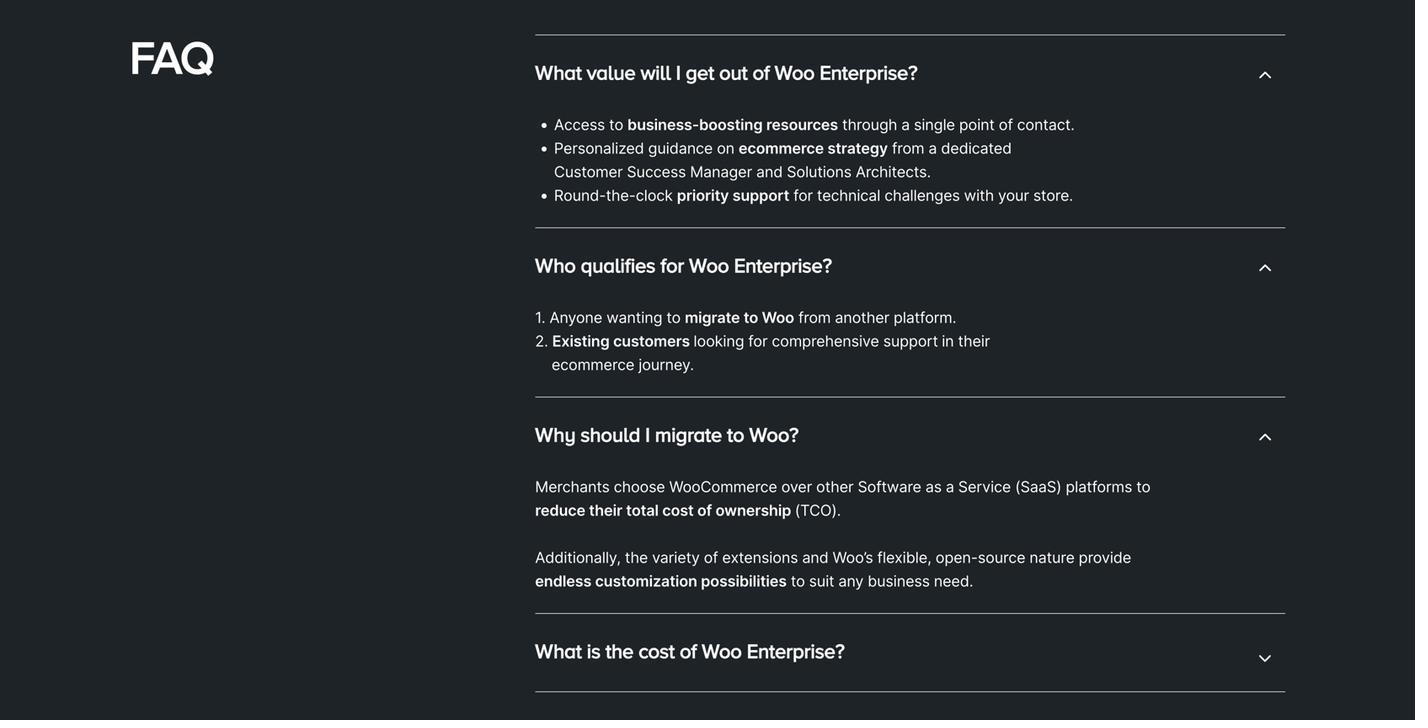 Task type: vqa. For each thing, say whether or not it's contained in the screenshot.
Visit
no



Task type: locate. For each thing, give the bounding box(es) containing it.
1 horizontal spatial ecommerce
[[739, 139, 824, 157]]

of down woocommerce
[[698, 501, 712, 520]]

to up personalized
[[609, 115, 624, 134]]

migrate up looking
[[685, 308, 740, 327]]

uses
[[610, 718, 643, 720]]

1 horizontal spatial for
[[749, 332, 768, 350]]

customization
[[595, 572, 698, 591]]

0 vertical spatial on
[[717, 139, 735, 157]]

contact
[[756, 718, 812, 720]]

chevron up image for what is the cost of woo enterprise?
[[1259, 648, 1272, 665]]

what for what value will i get out of woo enterprise?
[[535, 61, 582, 84]]

1 vertical spatial business
[[894, 694, 957, 713]]

1.
[[535, 308, 546, 327]]

their right in at the top of page
[[958, 332, 990, 350]]

out
[[720, 61, 748, 84]]

why should i migrate to woo?
[[535, 423, 799, 446]]

a inside we offer different service packages based on your business size, as well as a $3,000 discount if your store uses woopayments. contact our team to discuss your needs and
[[1069, 694, 1077, 713]]

woocommerce
[[669, 478, 778, 496]]

0 horizontal spatial on
[[717, 139, 735, 157]]

from inside 1. anyone wanting to migrate to woo from another platform. 2. existing customers looking for comprehensive support
[[799, 308, 831, 327]]

of right variety
[[704, 548, 718, 567]]

1 vertical spatial ecommerce
[[552, 355, 635, 374]]

0 vertical spatial their
[[958, 332, 990, 350]]

on
[[717, 139, 735, 157], [838, 694, 855, 713]]

1 vertical spatial chevron up image
[[1259, 431, 1272, 448]]

from up comprehensive
[[799, 308, 831, 327]]

enterprise? up 1. anyone wanting to migrate to woo from another platform. 2. existing customers looking for comprehensive support
[[734, 254, 832, 277]]

your down size,
[[959, 718, 990, 720]]

1 vertical spatial chevron up image
[[1259, 648, 1272, 665]]

any
[[839, 572, 864, 591]]

enterprise?
[[820, 61, 918, 84], [734, 254, 832, 277], [747, 640, 845, 663]]

to right platforms
[[1137, 478, 1151, 496]]

the right is
[[606, 640, 634, 663]]

chevron up image for who qualifies for woo enterprise?
[[1259, 262, 1272, 279]]

1 vertical spatial migrate
[[655, 423, 722, 446]]

total
[[626, 501, 659, 520]]

well
[[1017, 694, 1044, 713]]

1 horizontal spatial i
[[676, 61, 681, 84]]

wanting
[[607, 308, 663, 327]]

the up customization
[[625, 548, 648, 567]]

chevron up image
[[1259, 262, 1272, 279], [1259, 648, 1272, 665]]

support inside 'access to business-boosting resources through a single point of contact. personalized guidance on ecommerce strategy from a dedicated customer success manager and solutions architects. round-the-clock priority support for technical challenges with your store.'
[[733, 186, 790, 205]]

and inside additionally, the variety of extensions and woo's flexible, open-source nature provide endless customization possibilities to suit any business need.
[[802, 548, 829, 567]]

0 vertical spatial ecommerce
[[739, 139, 824, 157]]

merchants choose woocommerce over other software as a service (saas) platforms to reduce their total cost of ownership (tco).
[[535, 478, 1151, 520]]

customer
[[554, 162, 623, 181]]

for inside 'access to business-boosting resources through a single point of contact. personalized guidance on ecommerce strategy from a dedicated customer success manager and solutions architects. round-the-clock priority support for technical challenges with your store.'
[[794, 186, 813, 205]]

their
[[958, 332, 990, 350], [589, 501, 623, 520]]

0 vertical spatial cost
[[663, 501, 694, 520]]

the inside additionally, the variety of extensions and woo's flexible, open-source nature provide endless customization possibilities to suit any business need.
[[625, 548, 648, 567]]

1 vertical spatial enterprise?
[[734, 254, 832, 277]]

ownership
[[716, 501, 792, 520]]

to up customers
[[667, 308, 681, 327]]

1 chevron up image from the top
[[1259, 262, 1272, 279]]

will
[[641, 61, 671, 84]]

chevron up image for why should i migrate to woo?
[[1259, 431, 1272, 448]]

2 horizontal spatial for
[[794, 186, 813, 205]]

0 horizontal spatial support
[[733, 186, 790, 205]]

business down flexible,
[[868, 572, 930, 591]]

1 chevron up image from the top
[[1259, 69, 1272, 86]]

and
[[757, 162, 783, 181], [802, 548, 829, 567], [1041, 718, 1067, 720]]

guidance
[[648, 139, 713, 157]]

0 vertical spatial i
[[676, 61, 681, 84]]

migrate
[[685, 308, 740, 327], [655, 423, 722, 446]]

to left suit
[[791, 572, 805, 591]]

enterprise? up based
[[747, 640, 845, 663]]

for
[[794, 186, 813, 205], [661, 254, 684, 277], [749, 332, 768, 350]]

for right looking
[[749, 332, 768, 350]]

ecommerce inside the in their ecommerce journey.
[[552, 355, 635, 374]]

1 horizontal spatial support
[[884, 332, 939, 350]]

flexible,
[[878, 548, 932, 567]]

2 what from the top
[[535, 640, 582, 663]]

1 horizontal spatial their
[[958, 332, 990, 350]]

i left the get
[[676, 61, 681, 84]]

1 vertical spatial on
[[838, 694, 855, 713]]

and down well
[[1041, 718, 1067, 720]]

0 vertical spatial for
[[794, 186, 813, 205]]

1 vertical spatial and
[[802, 548, 829, 567]]

the
[[625, 548, 648, 567], [606, 640, 634, 663]]

merchants
[[535, 478, 610, 496]]

round-
[[554, 186, 606, 205]]

of up service
[[680, 640, 697, 663]]

woo inside 1. anyone wanting to migrate to woo from another platform. 2. existing customers looking for comprehensive support
[[762, 308, 795, 327]]

migrate up woocommerce
[[655, 423, 722, 446]]

what left the value
[[535, 61, 582, 84]]

0 horizontal spatial as
[[926, 478, 942, 496]]

$3,000
[[1081, 694, 1132, 713]]

0 vertical spatial migrate
[[685, 308, 740, 327]]

your right with at top
[[998, 186, 1030, 205]]

other
[[817, 478, 854, 496]]

what for what is the cost of woo enterprise?
[[535, 640, 582, 663]]

1 vertical spatial cost
[[639, 640, 675, 663]]

needs
[[994, 718, 1037, 720]]

1 horizontal spatial on
[[838, 694, 855, 713]]

0 horizontal spatial and
[[757, 162, 783, 181]]

2 chevron up image from the top
[[1259, 431, 1272, 448]]

if
[[1200, 694, 1209, 713]]

1 vertical spatial i
[[645, 423, 650, 446]]

boosting
[[699, 115, 763, 134]]

clock
[[636, 186, 673, 205]]

another
[[835, 308, 890, 327]]

0 vertical spatial chevron up image
[[1259, 69, 1272, 86]]

chevron up image
[[1259, 69, 1272, 86], [1259, 431, 1272, 448]]

0 horizontal spatial for
[[661, 254, 684, 277]]

your up the team
[[859, 694, 890, 713]]

open-
[[936, 548, 978, 567]]

from up architects.
[[892, 139, 925, 157]]

cost right total
[[663, 501, 694, 520]]

business up discuss
[[894, 694, 957, 713]]

0 vertical spatial business
[[868, 572, 930, 591]]

nature
[[1030, 548, 1075, 567]]

2 vertical spatial for
[[749, 332, 768, 350]]

i right 'should'
[[645, 423, 650, 446]]

packages
[[718, 694, 786, 713]]

reduce
[[535, 501, 586, 520]]

for down "solutions"
[[794, 186, 813, 205]]

cost up the different
[[639, 640, 675, 663]]

business inside we offer different service packages based on your business size, as well as a $3,000 discount if your store uses woopayments. contact our team to discuss your needs and
[[894, 694, 957, 713]]

1 vertical spatial support
[[884, 332, 939, 350]]

to inside additionally, the variety of extensions and woo's flexible, open-source nature provide endless customization possibilities to suit any business need.
[[791, 572, 805, 591]]

personalized
[[554, 139, 644, 157]]

0 vertical spatial from
[[892, 139, 925, 157]]

enterprise? up through
[[820, 61, 918, 84]]

support down manager
[[733, 186, 790, 205]]

a left service
[[946, 478, 955, 496]]

0 vertical spatial support
[[733, 186, 790, 205]]

woo up the in their ecommerce journey.
[[762, 308, 795, 327]]

as right software
[[926, 478, 942, 496]]

1 vertical spatial their
[[589, 501, 623, 520]]

as
[[926, 478, 942, 496], [997, 694, 1013, 713], [1049, 694, 1065, 713]]

store
[[570, 718, 606, 720]]

variety
[[652, 548, 700, 567]]

their inside the in their ecommerce journey.
[[958, 332, 990, 350]]

1 horizontal spatial and
[[802, 548, 829, 567]]

a
[[902, 115, 910, 134], [929, 139, 937, 157], [946, 478, 955, 496], [1069, 694, 1077, 713]]

1 vertical spatial the
[[606, 640, 634, 663]]

their inside merchants choose woocommerce over other software as a service (saas) platforms to reduce their total cost of ownership (tco).
[[589, 501, 623, 520]]

woo up resources
[[775, 61, 815, 84]]

0 horizontal spatial from
[[799, 308, 831, 327]]

to inside merchants choose woocommerce over other software as a service (saas) platforms to reduce their total cost of ownership (tco).
[[1137, 478, 1151, 496]]

0 vertical spatial the
[[625, 548, 648, 567]]

0 vertical spatial enterprise?
[[820, 61, 918, 84]]

and right manager
[[757, 162, 783, 181]]

what
[[535, 61, 582, 84], [535, 640, 582, 663]]

0 vertical spatial chevron up image
[[1259, 262, 1272, 279]]

over
[[782, 478, 812, 496]]

0 horizontal spatial ecommerce
[[552, 355, 635, 374]]

in
[[942, 332, 954, 350]]

0 horizontal spatial i
[[645, 423, 650, 446]]

from
[[892, 139, 925, 157], [799, 308, 831, 327]]

endless
[[535, 572, 592, 591]]

with
[[964, 186, 994, 205]]

suit
[[809, 572, 835, 591]]

on inside we offer different service packages based on your business size, as well as a $3,000 discount if your store uses woopayments. contact our team to discuss your needs and
[[838, 694, 855, 713]]

for right qualifies
[[661, 254, 684, 277]]

business inside additionally, the variety of extensions and woo's flexible, open-source nature provide endless customization possibilities to suit any business need.
[[868, 572, 930, 591]]

1 vertical spatial what
[[535, 640, 582, 663]]

strategy
[[828, 139, 888, 157]]

what value will i get out of woo enterprise?
[[535, 61, 918, 84]]

their left total
[[589, 501, 623, 520]]

a down single on the right top of page
[[929, 139, 937, 157]]

ecommerce down the existing
[[552, 355, 635, 374]]

and up suit
[[802, 548, 829, 567]]

ecommerce down resources
[[739, 139, 824, 157]]

2 vertical spatial and
[[1041, 718, 1067, 720]]

as right well
[[1049, 694, 1065, 713]]

what is the cost of woo enterprise?
[[535, 640, 845, 663]]

business
[[868, 572, 930, 591], [894, 694, 957, 713]]

0 vertical spatial what
[[535, 61, 582, 84]]

support down platform.
[[884, 332, 939, 350]]

as up needs
[[997, 694, 1013, 713]]

1 horizontal spatial from
[[892, 139, 925, 157]]

0 vertical spatial and
[[757, 162, 783, 181]]

a left $3,000
[[1069, 694, 1077, 713]]

0 horizontal spatial their
[[589, 501, 623, 520]]

as inside merchants choose woocommerce over other software as a service (saas) platforms to reduce their total cost of ownership (tco).
[[926, 478, 942, 496]]

of right point
[[999, 115, 1013, 134]]

on up the team
[[838, 694, 855, 713]]

i
[[676, 61, 681, 84], [645, 423, 650, 446]]

cost
[[663, 501, 694, 520], [639, 640, 675, 663]]

different
[[599, 694, 659, 713]]

what left is
[[535, 640, 582, 663]]

to right the team
[[883, 718, 897, 720]]

2 horizontal spatial and
[[1041, 718, 1067, 720]]

of
[[753, 61, 770, 84], [999, 115, 1013, 134], [698, 501, 712, 520], [704, 548, 718, 567], [680, 640, 697, 663]]

2 chevron up image from the top
[[1259, 648, 1272, 665]]

on up manager
[[717, 139, 735, 157]]

1 vertical spatial from
[[799, 308, 831, 327]]

1 vertical spatial for
[[661, 254, 684, 277]]

1 what from the top
[[535, 61, 582, 84]]



Task type: describe. For each thing, give the bounding box(es) containing it.
and inside we offer different service packages based on your business size, as well as a $3,000 discount if your store uses woopayments. contact our team to discuss your needs and
[[1041, 718, 1067, 720]]

possibilities
[[701, 572, 787, 591]]

(tco).
[[795, 501, 841, 520]]

based
[[790, 694, 833, 713]]

from inside 'access to business-boosting resources through a single point of contact. personalized guidance on ecommerce strategy from a dedicated customer success manager and solutions architects. round-the-clock priority support for technical challenges with your store.'
[[892, 139, 925, 157]]

architects.
[[856, 162, 931, 181]]

service
[[959, 478, 1011, 496]]

a left single on the right top of page
[[902, 115, 910, 134]]

provide
[[1079, 548, 1132, 567]]

journey.
[[639, 355, 694, 374]]

support inside 1. anyone wanting to migrate to woo from another platform. 2. existing customers looking for comprehensive support
[[884, 332, 939, 350]]

2.
[[535, 332, 548, 350]]

offer
[[562, 694, 595, 713]]

additionally, the variety of extensions and woo's flexible, open-source nature provide endless customization possibilities to suit any business need.
[[535, 548, 1132, 591]]

value
[[587, 61, 636, 84]]

in their ecommerce journey.
[[535, 332, 990, 374]]

size,
[[961, 694, 993, 713]]

is
[[587, 640, 601, 663]]

your down we at the bottom of page
[[535, 718, 566, 720]]

chevron up image for what value will i get out of woo enterprise?
[[1259, 69, 1272, 86]]

your inside 'access to business-boosting resources through a single point of contact. personalized guidance on ecommerce strategy from a dedicated customer success manager and solutions architects. round-the-clock priority support for technical challenges with your store.'
[[998, 186, 1030, 205]]

on inside 'access to business-boosting resources through a single point of contact. personalized guidance on ecommerce strategy from a dedicated customer success manager and solutions architects. round-the-clock priority support for technical challenges with your store.'
[[717, 139, 735, 157]]

business-
[[628, 115, 699, 134]]

woo?
[[750, 423, 799, 446]]

a inside merchants choose woocommerce over other software as a service (saas) platforms to reduce their total cost of ownership (tco).
[[946, 478, 955, 496]]

we offer different service packages based on your business size, as well as a $3,000 discount if your store uses woopayments. contact our team to discuss your needs and
[[535, 694, 1209, 720]]

priority
[[677, 186, 729, 205]]

challenges
[[885, 186, 960, 205]]

existing
[[553, 332, 610, 350]]

2 vertical spatial enterprise?
[[747, 640, 845, 663]]

dedicated
[[941, 139, 1012, 157]]

software
[[858, 478, 922, 496]]

manager
[[690, 162, 752, 181]]

team
[[844, 718, 879, 720]]

migrate inside 1. anyone wanting to migrate to woo from another platform. 2. existing customers looking for comprehensive support
[[685, 308, 740, 327]]

point
[[960, 115, 995, 134]]

discount
[[1136, 694, 1196, 713]]

of inside merchants choose woocommerce over other software as a service (saas) platforms to reduce their total cost of ownership (tco).
[[698, 501, 712, 520]]

qualifies
[[581, 254, 656, 277]]

and inside 'access to business-boosting resources through a single point of contact. personalized guidance on ecommerce strategy from a dedicated customer success manager and solutions architects. round-the-clock priority support for technical challenges with your store.'
[[757, 162, 783, 181]]

comprehensive
[[772, 332, 880, 350]]

discuss
[[901, 718, 954, 720]]

woopayments.
[[648, 718, 752, 720]]

platforms
[[1066, 478, 1133, 496]]

extensions
[[723, 548, 798, 567]]

single
[[914, 115, 955, 134]]

who
[[535, 254, 576, 277]]

contact.
[[1018, 115, 1075, 134]]

why
[[535, 423, 576, 446]]

service
[[663, 694, 714, 713]]

our
[[816, 718, 839, 720]]

choose
[[614, 478, 665, 496]]

we
[[535, 694, 557, 713]]

success
[[627, 162, 686, 181]]

of inside 'access to business-boosting resources through a single point of contact. personalized guidance on ecommerce strategy from a dedicated customer success manager and solutions architects. round-the-clock priority support for technical challenges with your store.'
[[999, 115, 1013, 134]]

get
[[686, 61, 715, 84]]

woo's
[[833, 548, 874, 567]]

platform.
[[894, 308, 957, 327]]

who qualifies for woo enterprise?
[[535, 254, 832, 277]]

1 horizontal spatial as
[[997, 694, 1013, 713]]

of right out at the right
[[753, 61, 770, 84]]

woo up packages
[[702, 640, 742, 663]]

access
[[554, 115, 605, 134]]

through
[[843, 115, 898, 134]]

resources
[[767, 115, 838, 134]]

source
[[978, 548, 1026, 567]]

to up the in their ecommerce journey.
[[744, 308, 759, 327]]

the-
[[606, 186, 636, 205]]

need.
[[934, 572, 974, 591]]

faq
[[130, 31, 214, 82]]

to inside 'access to business-boosting resources through a single point of contact. personalized guidance on ecommerce strategy from a dedicated customer success manager and solutions architects. round-the-clock priority support for technical challenges with your store.'
[[609, 115, 624, 134]]

technical
[[817, 186, 881, 205]]

looking
[[694, 332, 744, 350]]

(saas)
[[1015, 478, 1062, 496]]

additionally,
[[535, 548, 621, 567]]

1. anyone wanting to migrate to woo from another platform. 2. existing customers looking for comprehensive support
[[535, 308, 957, 350]]

anyone
[[550, 308, 603, 327]]

customers
[[613, 332, 690, 350]]

store.
[[1034, 186, 1074, 205]]

cost inside merchants choose woocommerce over other software as a service (saas) platforms to reduce their total cost of ownership (tco).
[[663, 501, 694, 520]]

2 horizontal spatial as
[[1049, 694, 1065, 713]]

access to business-boosting resources through a single point of contact. personalized guidance on ecommerce strategy from a dedicated customer success manager and solutions architects. round-the-clock priority support for technical challenges with your store.
[[554, 115, 1075, 205]]

of inside additionally, the variety of extensions and woo's flexible, open-source nature provide endless customization possibilities to suit any business need.
[[704, 548, 718, 567]]

to inside we offer different service packages based on your business size, as well as a $3,000 discount if your store uses woopayments. contact our team to discuss your needs and
[[883, 718, 897, 720]]

for inside 1. anyone wanting to migrate to woo from another platform. 2. existing customers looking for comprehensive support
[[749, 332, 768, 350]]

to left woo?
[[727, 423, 745, 446]]

should
[[581, 423, 640, 446]]

solutions
[[787, 162, 852, 181]]

woo down priority
[[689, 254, 729, 277]]

ecommerce inside 'access to business-boosting resources through a single point of contact. personalized guidance on ecommerce strategy from a dedicated customer success manager and solutions architects. round-the-clock priority support for technical challenges with your store.'
[[739, 139, 824, 157]]



